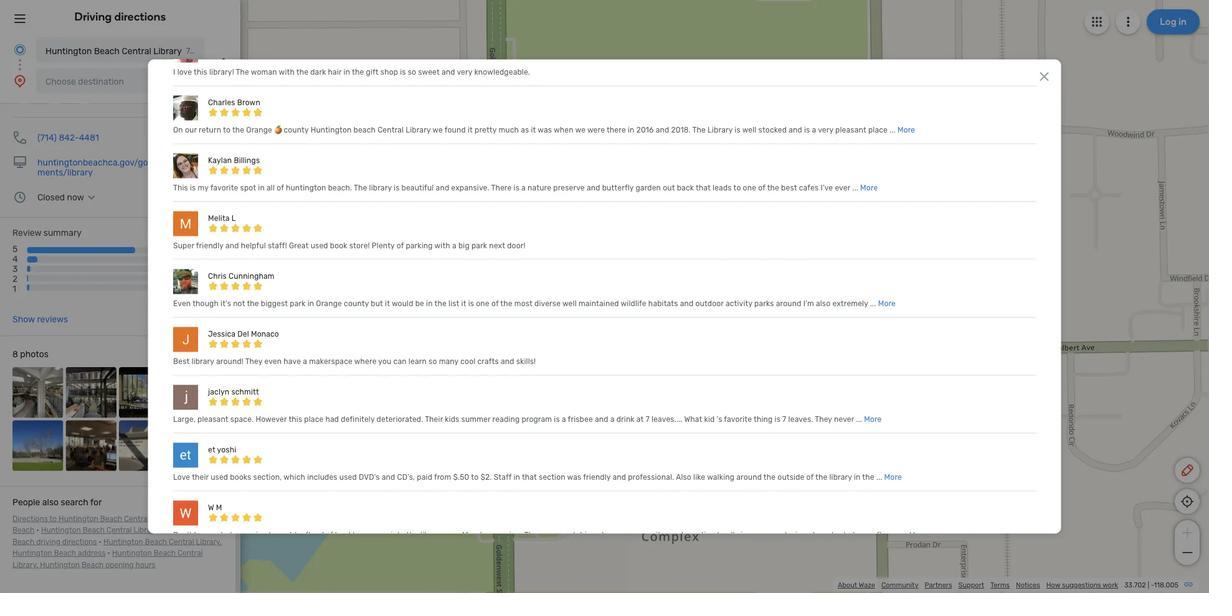 Task type: vqa. For each thing, say whether or not it's contained in the screenshot.
left Francisco,
no



Task type: locate. For each thing, give the bounding box(es) containing it.
location image
[[12, 74, 27, 88]]

1 horizontal spatial this
[[288, 416, 302, 424]]

1 vertical spatial well
[[562, 300, 576, 309]]

pleasant down jaclyn
[[197, 416, 228, 424]]

of left best
[[758, 184, 765, 193]]

was left "when"
[[538, 126, 552, 135]]

so
[[408, 68, 416, 77], [428, 358, 437, 366]]

love
[[173, 474, 190, 482]]

library, up huntington beach central library, huntington beach address
[[134, 527, 159, 536]]

7
[[646, 416, 649, 424], [782, 416, 786, 424]]

used right their
[[210, 474, 228, 482]]

huntington beach central library, huntington beach driving directions
[[12, 527, 201, 547]]

plenty
[[372, 242, 394, 251]]

can
[[393, 358, 406, 366]]

of right plenty
[[396, 242, 404, 251]]

|
[[1148, 582, 1150, 590]]

0 horizontal spatial on
[[445, 532, 454, 540]]

closed
[[37, 193, 65, 203]]

2 on from the left
[[623, 532, 632, 540]]

in left "2016"
[[628, 126, 634, 135]]

1 vertical spatial were
[[543, 532, 561, 540]]

0 horizontal spatial was
[[538, 126, 552, 135]]

a left flood
[[299, 532, 304, 540]]

and right monitor on the bottom right of the page
[[670, 532, 683, 540]]

place
[[868, 126, 888, 135], [304, 416, 323, 424]]

1 vertical spatial with
[[434, 242, 450, 251]]

1 horizontal spatial on
[[623, 532, 632, 540]]

about waze community partners support terms notices how suggestions work 33.702 | -118.005
[[838, 582, 1179, 590]]

friendly
[[196, 242, 223, 251], [583, 474, 610, 482]]

1 vertical spatial favorite
[[724, 416, 752, 424]]

central inside huntington beach central library, huntington beach opening hours
[[178, 550, 203, 559]]

one right leads
[[743, 184, 756, 193]]

1 horizontal spatial place
[[868, 126, 888, 135]]

directions inside huntington beach central library, huntington beach driving directions
[[62, 538, 97, 547]]

reading
[[492, 416, 519, 424]]

0 vertical spatial one
[[743, 184, 756, 193]]

watching
[[562, 532, 596, 540]]

is left my
[[190, 184, 196, 193]]

library left found
[[405, 126, 430, 135]]

0 horizontal spatial were
[[543, 532, 561, 540]]

0 vertical spatial park
[[471, 242, 487, 251]]

notices
[[1016, 582, 1040, 590]]

1 horizontal spatial one
[[743, 184, 756, 193]]

their
[[425, 416, 443, 424]]

x image
[[1037, 69, 1052, 84]]

0 vertical spatial well
[[742, 126, 756, 135]]

so left "sweet"
[[408, 68, 416, 77]]

1 vertical spatial pleasant
[[197, 416, 228, 424]]

0 horizontal spatial pleasant
[[197, 416, 228, 424]]

1 vertical spatial park
[[290, 300, 305, 309]]

image 5 of huntington beach central library, huntington beach image
[[12, 421, 63, 472]]

driving
[[36, 538, 60, 547]]

2 horizontal spatial they
[[815, 416, 832, 424]]

used left book
[[310, 242, 328, 251]]

Choose destination text field
[[36, 69, 204, 93]]

and right "2016"
[[656, 126, 669, 135]]

as
[[521, 126, 529, 135]]

0 vertical spatial so
[[408, 68, 416, 77]]

1 horizontal spatial library
[[405, 126, 430, 135]]

1 vertical spatial was
[[567, 474, 581, 482]]

best library around!  they even have a makerspace where you can learn so many cool crafts and skills!
[[173, 358, 536, 366]]

1 on from the left
[[445, 532, 454, 540]]

that right back
[[696, 184, 711, 193]]

1 horizontal spatial directions
[[114, 10, 166, 23]]

review
[[12, 228, 41, 238]]

0 horizontal spatial around
[[736, 474, 762, 482]]

leads
[[712, 184, 732, 193]]

1 horizontal spatial we
[[575, 126, 585, 135]]

county
[[283, 126, 308, 135], [344, 300, 369, 309]]

friendly right section
[[583, 474, 610, 482]]

library, inside huntington beach central library, huntington beach address
[[196, 538, 222, 547]]

0 horizontal spatial so
[[408, 68, 416, 77]]

0 vertical spatial county
[[283, 126, 308, 135]]

is right list
[[468, 300, 474, 309]]

was right section
[[567, 474, 581, 482]]

0 vertical spatial orange
[[246, 126, 272, 135]]

even
[[264, 358, 281, 366]]

7 right at
[[646, 416, 649, 424]]

1 horizontal spatial also
[[816, 300, 830, 309]]

notices link
[[1016, 582, 1040, 590]]

never
[[834, 416, 854, 424]]

county right 🍊
[[283, 126, 308, 135]]

however
[[255, 416, 287, 424]]

0 horizontal spatial one
[[476, 300, 489, 309]]

like
[[693, 474, 705, 482]]

3
[[12, 264, 18, 275]]

books
[[230, 474, 251, 482]]

central for huntington beach central library
[[122, 46, 151, 56]]

used
[[310, 242, 328, 251], [210, 474, 228, 482], [339, 474, 357, 482]]

the left list
[[434, 300, 446, 309]]

0 vertical spatial with
[[279, 68, 294, 77]]

directions
[[114, 10, 166, 23], [62, 538, 97, 547]]

is left stocked
[[734, 126, 740, 135]]

though
[[192, 300, 218, 309]]

0 horizontal spatial this
[[193, 68, 207, 77]]

this right the however
[[288, 416, 302, 424]]

library, inside huntington beach central library, huntington beach driving directions
[[134, 527, 159, 536]]

central left 'what'
[[169, 538, 194, 547]]

1 horizontal spatial park
[[471, 242, 487, 251]]

directions up address
[[62, 538, 97, 547]]

w m
[[208, 504, 222, 513]]

melita l
[[208, 214, 236, 223]]

1 horizontal spatial they
[[524, 532, 541, 540]]

0 vertical spatial also
[[816, 300, 830, 309]]

🍊
[[274, 126, 281, 135]]

we right "when"
[[575, 126, 585, 135]]

1 horizontal spatial favorite
[[724, 416, 752, 424]]

beach inside button
[[94, 46, 120, 56]]

1 vertical spatial the
[[692, 126, 706, 135]]

2 vertical spatial they
[[524, 532, 541, 540]]

1 vertical spatial that
[[522, 474, 537, 482]]

review summary
[[12, 228, 82, 238]]

they right evening.
[[524, 532, 541, 540]]

1 horizontal spatial friendly
[[583, 474, 610, 482]]

1 horizontal spatial very
[[818, 126, 833, 135]]

billings
[[234, 157, 260, 165]]

0 horizontal spatial they
[[245, 358, 262, 366]]

also
[[676, 474, 691, 482]]

central up 'choose destination' text field
[[122, 46, 151, 56]]

community
[[882, 582, 919, 590]]

in right staff
[[513, 474, 520, 482]]

central inside huntington beach central library, huntington beach driving directions
[[106, 527, 132, 536]]

central up huntington beach central library, huntington beach driving directions link
[[124, 515, 149, 524]]

big
[[458, 242, 469, 251]]

search
[[61, 498, 88, 508]]

and left helpful
[[225, 242, 239, 251]]

library, inside huntington beach central library, huntington beach opening hours
[[12, 561, 38, 570]]

directions up huntington beach central library button
[[114, 10, 166, 23]]

1 horizontal spatial were
[[587, 126, 605, 135]]

1 vertical spatial directions
[[62, 538, 97, 547]]

1 vertical spatial place
[[304, 416, 323, 424]]

also left search
[[42, 498, 59, 508]]

current location image
[[12, 42, 27, 57]]

(714) 842-4481
[[37, 133, 99, 143]]

4.8
[[160, 237, 214, 279]]

to down people also search for
[[50, 515, 57, 524]]

it right found
[[468, 126, 473, 135]]

it
[[468, 126, 473, 135], [531, 126, 536, 135], [385, 300, 390, 309], [461, 300, 466, 309]]

cafes
[[799, 184, 819, 193]]

0 horizontal spatial very
[[457, 68, 472, 77]]

0 horizontal spatial county
[[283, 126, 308, 135]]

1 horizontal spatial 7
[[782, 416, 786, 424]]

with right woman
[[279, 68, 294, 77]]

maintained
[[578, 300, 619, 309]]

section,
[[253, 474, 282, 482]]

0 horizontal spatial place
[[304, 416, 323, 424]]

so right learn
[[428, 358, 437, 366]]

library,
[[151, 515, 177, 524], [134, 527, 159, 536], [196, 538, 222, 547], [12, 561, 38, 570]]

occasion
[[234, 532, 267, 540]]

they left even
[[245, 358, 262, 366]]

0 vertical spatial the
[[236, 68, 249, 77]]

huntington beach central library, huntington beach address link
[[12, 538, 222, 559]]

library up i
[[153, 46, 182, 56]]

in
[[343, 68, 350, 77], [628, 126, 634, 135], [258, 184, 264, 193], [307, 300, 314, 309], [426, 300, 433, 309], [513, 474, 520, 482], [854, 474, 860, 482], [741, 532, 747, 540]]

1 horizontal spatial pleasant
[[835, 126, 866, 135]]

0 horizontal spatial that
[[522, 474, 537, 482]]

with left big
[[434, 242, 450, 251]]

1 horizontal spatial county
[[344, 300, 369, 309]]

library left beautiful
[[369, 184, 392, 193]]

includes
[[307, 474, 337, 482]]

this is my favorite spot in all of huntington beach. the library is beautiful and expansive. there is a nature preserve and butterfly garden out back that leads to one of the best cafes i've ever ... more
[[173, 184, 878, 193]]

we left found
[[432, 126, 443, 135]]

central inside huntington beach central library, huntington beach address
[[169, 538, 194, 547]]

our
[[185, 126, 197, 135]]

1 horizontal spatial with
[[434, 242, 450, 251]]

1 vertical spatial around
[[736, 474, 762, 482]]

with
[[279, 68, 294, 77], [434, 242, 450, 251]]

0 horizontal spatial 7
[[646, 416, 649, 424]]

where
[[354, 358, 376, 366]]

library
[[369, 184, 392, 193], [191, 358, 214, 366], [829, 474, 852, 482], [420, 532, 443, 540]]

0 horizontal spatial park
[[290, 300, 305, 309]]

0 horizontal spatial the
[[236, 68, 249, 77]]

schmitt
[[231, 388, 259, 397]]

a right stocked
[[812, 126, 816, 135]]

computer image
[[12, 155, 27, 170]]

1 horizontal spatial used
[[310, 242, 328, 251]]

pleasant up ever
[[835, 126, 866, 135]]

waze
[[859, 582, 875, 590]]

0 horizontal spatial library
[[153, 46, 182, 56]]

1 vertical spatial they
[[815, 416, 832, 424]]

1 horizontal spatial orange
[[316, 300, 342, 309]]

library inside button
[[153, 46, 182, 56]]

0 vertical spatial favorite
[[210, 184, 238, 193]]

huntington beach central library, huntington beach driving directions link
[[12, 527, 201, 547]]

in right hair
[[343, 68, 350, 77]]

woman
[[251, 68, 277, 77]]

central up huntington beach central library, huntington beach address
[[106, 527, 132, 536]]

were left watching
[[543, 532, 561, 540]]

7 left leaves. on the right of the page
[[782, 416, 786, 424]]

they left the never
[[815, 416, 832, 424]]

0 vertical spatial that
[[696, 184, 711, 193]]

all
[[266, 184, 275, 193]]

image 8 of huntington beach central library, huntington beach image
[[172, 421, 223, 472]]

the right into
[[406, 532, 418, 540]]

a right have
[[303, 358, 307, 366]]

clock image
[[12, 190, 27, 205]]

dvd's
[[359, 474, 379, 482]]

orange left the but at the left
[[316, 300, 342, 309]]

2 7 from the left
[[782, 416, 786, 424]]

1 horizontal spatial the
[[354, 184, 367, 193]]

central down don't
[[178, 550, 203, 559]]

most
[[514, 300, 532, 309]]

in left all
[[258, 184, 264, 193]]

favorite right my
[[210, 184, 238, 193]]

book
[[330, 242, 347, 251]]

friendly right super
[[196, 242, 223, 251]]

kid
[[704, 416, 715, 424]]

call image
[[12, 131, 27, 145]]

0 horizontal spatial directions
[[62, 538, 97, 547]]

...
[[889, 126, 895, 135], [852, 184, 858, 193], [870, 300, 876, 309], [856, 416, 862, 424], [876, 474, 882, 482], [901, 532, 907, 540]]

shop
[[380, 68, 398, 77]]

how suggestions work link
[[1047, 582, 1118, 590]]

1 horizontal spatial that
[[696, 184, 711, 193]]

very
[[457, 68, 472, 77], [818, 126, 833, 135]]

central inside button
[[122, 46, 151, 56]]

around right walking at the right bottom
[[736, 474, 762, 482]]

0 vertical spatial very
[[457, 68, 472, 77]]

partners link
[[925, 582, 952, 590]]

zoom out image
[[1180, 546, 1195, 561]]

of right outside
[[806, 474, 813, 482]]

is right there
[[513, 184, 519, 193]]

charles brown
[[208, 99, 260, 107]]

huntington beach central library button
[[36, 37, 204, 62]]

0 horizontal spatial friendly
[[196, 242, 223, 251]]

this right love
[[193, 68, 207, 77]]

staff
[[494, 474, 511, 482]]

about waze link
[[838, 582, 875, 590]]

library right "2018."
[[708, 126, 733, 135]]

monitor
[[640, 532, 668, 540]]

parks
[[754, 300, 774, 309]]

image 3 of huntington beach central library, huntington beach image
[[119, 368, 170, 419]]

0 horizontal spatial used
[[210, 474, 228, 482]]

very right "sweet"
[[457, 68, 472, 77]]

1 horizontal spatial so
[[428, 358, 437, 366]]

also right i'm
[[816, 300, 830, 309]]

0 horizontal spatial we
[[432, 126, 443, 135]]

well left stocked
[[742, 126, 756, 135]]

central for huntington beach central library, huntington beach driving directions
[[106, 527, 132, 536]]

library, right don't
[[196, 538, 222, 547]]

they
[[245, 358, 262, 366], [815, 416, 832, 424], [524, 532, 541, 540]]

to inside directions to huntington beach central library, huntington beach
[[50, 515, 57, 524]]

habitats
[[648, 300, 678, 309]]

photos
[[20, 350, 48, 360]]

0 horizontal spatial also
[[42, 498, 59, 508]]

0 vertical spatial were
[[587, 126, 605, 135]]

image 4 of huntington beach central library, huntington beach image
[[172, 368, 223, 419]]

favorite right 's
[[724, 416, 752, 424]]

one right list
[[476, 300, 489, 309]]

don't
[[173, 532, 192, 540]]

were left the there
[[587, 126, 605, 135]]

pencil image
[[1180, 464, 1195, 478]]

county left the but at the left
[[344, 300, 369, 309]]

leaves....
[[651, 416, 682, 424]]

library, up don't
[[151, 515, 177, 524]]

1 horizontal spatial around
[[776, 300, 801, 309]]

program
[[521, 416, 552, 424]]

118.005
[[1154, 582, 1179, 590]]

0 horizontal spatial orange
[[246, 126, 272, 135]]

used left the dvd's
[[339, 474, 357, 482]]

on left monday
[[445, 532, 454, 540]]

frisbee
[[568, 416, 593, 424]]

around left i'm
[[776, 300, 801, 309]]

pleasant
[[835, 126, 866, 135], [197, 416, 228, 424]]



Task type: describe. For each thing, give the bounding box(es) containing it.
0 vertical spatial directions
[[114, 10, 166, 23]]

is right stocked
[[804, 126, 810, 135]]

preserve
[[553, 184, 585, 193]]

monday
[[462, 532, 490, 540]]

1
[[12, 284, 16, 295]]

terms
[[991, 582, 1010, 590]]

2 we from the left
[[575, 126, 585, 135]]

i'm
[[803, 300, 814, 309]]

and left "skills!" at the left of the page
[[501, 358, 514, 366]]

store!
[[349, 242, 370, 251]]

to right return at left top
[[223, 126, 230, 135]]

it right the as at top
[[531, 126, 536, 135]]

staff!
[[268, 242, 287, 251]]

on our return to the orange 🍊 county huntington beach central library we found it pretty much as it was when we were there in 2016 and 2018. the library is well stocked and is a very pleasant place ... more
[[173, 126, 915, 135]]

best
[[781, 184, 797, 193]]

library, for huntington beach central library, huntington beach driving directions
[[134, 527, 159, 536]]

you
[[378, 358, 391, 366]]

but
[[371, 300, 383, 309]]

large, pleasant space. however this place had definitely deteriorated. their kids summer reading program is a frisbee and a drink at 7 leaves.... what kid 's favorite thing is 7 leaves. they never ... more
[[173, 416, 882, 424]]

of right all
[[276, 184, 284, 193]]

kids
[[445, 416, 459, 424]]

1 we from the left
[[432, 126, 443, 135]]

central for huntington beach central library, huntington beach address
[[169, 538, 194, 547]]

the right outside
[[815, 474, 827, 482]]

leaves.
[[788, 416, 813, 424]]

a left monday
[[456, 532, 460, 540]]

the left gift
[[352, 68, 364, 77]]

people
[[12, 498, 40, 508]]

the left 'dark'
[[296, 68, 308, 77]]

huntington beach central library, huntington beach address
[[12, 538, 222, 559]]

is right thing
[[774, 416, 780, 424]]

library right outside
[[829, 474, 852, 482]]

and left outdoor at the bottom of the page
[[680, 300, 693, 309]]

and left professional.
[[612, 474, 626, 482]]

from
[[434, 474, 451, 482]]

huntington beach central library
[[45, 46, 182, 56]]

drink
[[616, 416, 634, 424]]

closed now
[[37, 193, 84, 203]]

support
[[959, 582, 984, 590]]

2 horizontal spatial used
[[339, 474, 357, 482]]

and right frisbee
[[595, 416, 608, 424]]

2 vertical spatial the
[[354, 184, 367, 193]]

found
[[444, 126, 466, 135]]

chevron down image
[[84, 193, 99, 203]]

there
[[491, 184, 511, 193]]

1 vertical spatial very
[[818, 126, 833, 135]]

out
[[663, 184, 675, 193]]

nature
[[527, 184, 551, 193]]

sweet
[[418, 68, 439, 77]]

when
[[554, 126, 573, 135]]

33.702
[[1125, 582, 1146, 590]]

central inside directions to huntington beach central library, huntington beach
[[124, 515, 149, 524]]

and right stocked
[[789, 126, 802, 135]]

on
[[173, 126, 183, 135]]

in right biggest
[[307, 300, 314, 309]]

it right the but at the left
[[385, 300, 390, 309]]

1 vertical spatial also
[[42, 498, 59, 508]]

people also search for
[[12, 498, 102, 508]]

0 vertical spatial this
[[193, 68, 207, 77]]

space.
[[230, 416, 253, 424]]

-
[[1151, 582, 1154, 590]]

to left $2.
[[471, 474, 478, 482]]

garden
[[636, 184, 661, 193]]

1 vertical spatial so
[[428, 358, 437, 366]]

in right loudly
[[741, 532, 747, 540]]

0 vertical spatial was
[[538, 126, 552, 135]]

between
[[844, 532, 875, 540]]

for
[[90, 498, 102, 508]]

a left the drink
[[610, 416, 614, 424]]

and right beautiful
[[436, 184, 449, 193]]

suggestions
[[1062, 582, 1101, 590]]

to right leads
[[733, 184, 741, 193]]

1 horizontal spatial was
[[567, 474, 581, 482]]

1 vertical spatial county
[[344, 300, 369, 309]]

huntington inside button
[[45, 46, 92, 56]]

partners
[[925, 582, 952, 590]]

and right "sweet"
[[441, 68, 455, 77]]

1 7 from the left
[[646, 416, 649, 424]]

beautiful
[[401, 184, 434, 193]]

jaclyn schmitt
[[208, 388, 259, 397]]

best
[[173, 358, 189, 366]]

1 vertical spatial friendly
[[583, 474, 610, 482]]

0 vertical spatial place
[[868, 126, 888, 135]]

even though it's not the biggest park in orange county but it would be in the list it is one of the most diverse well maintained wildlife habitats and outdoor activity parks around i'm also extremely ... more
[[173, 300, 896, 309]]

link image
[[1184, 580, 1194, 590]]

0 horizontal spatial favorite
[[210, 184, 238, 193]]

dark
[[310, 68, 326, 77]]

a left monitor on the bottom right of the page
[[634, 532, 638, 540]]

wildlife
[[621, 300, 646, 309]]

library right into
[[420, 532, 443, 540]]

(714) 842-4481 link
[[37, 133, 99, 143]]

library, inside directions to huntington beach central library, huntington beach
[[151, 515, 177, 524]]

yoshi
[[217, 446, 236, 455]]

image 2 of huntington beach central library, huntington beach image
[[66, 368, 117, 419]]

a left frisbee
[[562, 416, 566, 424]]

1 horizontal spatial well
[[742, 126, 756, 135]]

definitely
[[341, 416, 374, 424]]

closed now button
[[37, 193, 99, 203]]

what
[[214, 532, 233, 540]]

a left big
[[452, 242, 456, 251]]

know
[[194, 532, 213, 540]]

image 7 of huntington beach central library, huntington beach image
[[119, 421, 170, 472]]

the up between
[[862, 474, 874, 482]]

in right be
[[426, 300, 433, 309]]

0 vertical spatial pleasant
[[835, 126, 866, 135]]

summary
[[43, 228, 82, 238]]

the left best
[[767, 184, 779, 193]]

0 vertical spatial they
[[245, 358, 262, 366]]

and right preserve
[[587, 184, 600, 193]]

$2.
[[480, 474, 492, 482]]

1 vertical spatial this
[[288, 416, 302, 424]]

reviews
[[37, 315, 68, 325]]

in up between
[[854, 474, 860, 482]]

1 vertical spatial one
[[476, 300, 489, 309]]

library, for huntington beach central library, huntington beach address
[[196, 538, 222, 547]]

the right not in the bottom of the page
[[247, 300, 259, 309]]

central right the 'beach'
[[377, 126, 404, 135]]

directions to huntington beach central library, huntington beach link
[[12, 515, 219, 536]]

group,
[[755, 532, 778, 540]]

the down charles brown at the top of the page
[[232, 126, 244, 135]]

8 photos
[[12, 350, 48, 360]]

0 horizontal spatial with
[[279, 68, 294, 77]]

2 horizontal spatial the
[[692, 126, 706, 135]]

zoom in image
[[1180, 526, 1195, 541]]

brown
[[237, 99, 260, 107]]

it right list
[[461, 300, 466, 309]]

a left group,
[[749, 532, 753, 540]]

cd's,
[[397, 474, 415, 482]]

jessica del monaco
[[208, 330, 279, 339]]

library right best
[[191, 358, 214, 366]]

image 1 of huntington beach central library, huntington beach image
[[12, 368, 63, 419]]

2 horizontal spatial library
[[708, 126, 733, 135]]

the left most
[[500, 300, 512, 309]]

is right program
[[554, 416, 560, 424]]

had
[[325, 416, 339, 424]]

of left most
[[491, 300, 498, 309]]

driving
[[74, 10, 112, 23]]

is right shop
[[400, 68, 406, 77]]

skills!
[[516, 358, 536, 366]]

directions to huntington beach central library, huntington beach
[[12, 515, 219, 536]]

beach
[[353, 126, 375, 135]]

a left nature
[[521, 184, 525, 193]]

huntington
[[286, 184, 326, 193]]

is left beautiful
[[393, 184, 399, 193]]

central for huntington beach central library, huntington beach opening hours
[[178, 550, 203, 559]]

outside
[[777, 474, 804, 482]]

1 vertical spatial orange
[[316, 300, 342, 309]]

library, for huntington beach central library, huntington beach opening hours
[[12, 561, 38, 570]]

summer
[[461, 416, 490, 424]]

hair
[[328, 68, 341, 77]]

monaco
[[251, 330, 279, 339]]

and left cd's,
[[381, 474, 395, 482]]

842-
[[59, 133, 79, 143]]

what
[[684, 416, 702, 424]]

0 horizontal spatial well
[[562, 300, 576, 309]]

5
[[12, 244, 18, 255]]

0 vertical spatial friendly
[[196, 242, 223, 251]]

their
[[192, 474, 208, 482]]

not
[[233, 300, 245, 309]]

charades
[[808, 532, 842, 540]]

melita
[[208, 214, 229, 223]]

image 6 of huntington beach central library, huntington beach image
[[66, 421, 117, 472]]

the left outside
[[763, 474, 775, 482]]

super
[[173, 242, 194, 251]]

of left loud
[[326, 532, 333, 540]]

diverse
[[534, 300, 560, 309]]

opening
[[105, 561, 134, 570]]

(714)
[[37, 133, 57, 143]]

community link
[[882, 582, 919, 590]]

0 vertical spatial around
[[776, 300, 801, 309]]

huntington beach central library, huntington beach opening hours
[[12, 550, 203, 570]]



